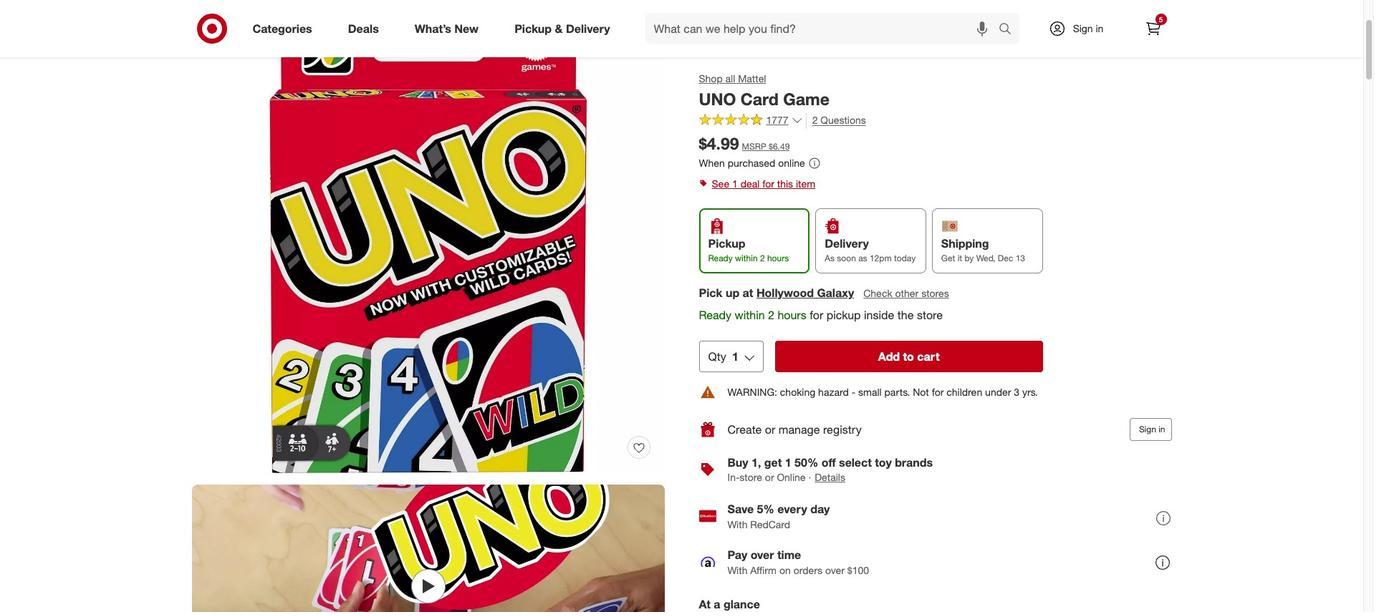 Task type: vqa. For each thing, say whether or not it's contained in the screenshot.
"Create"
yes



Task type: describe. For each thing, give the bounding box(es) containing it.
soon
[[837, 253, 857, 264]]

check other stores button
[[863, 286, 950, 302]]

delivery as soon as 12pm today
[[825, 237, 916, 264]]

online
[[777, 472, 806, 484]]

at a glance
[[699, 598, 761, 612]]

see
[[712, 178, 730, 190]]

time
[[778, 548, 802, 563]]

at
[[699, 598, 711, 612]]

on
[[780, 565, 791, 577]]

add to cart button
[[775, 341, 1043, 373]]

sign inside sign in link
[[1074, 22, 1094, 34]]

deal
[[741, 178, 760, 190]]

buy
[[728, 456, 749, 470]]

what's new link
[[403, 13, 497, 44]]

2 questions
[[813, 114, 867, 126]]

small
[[859, 387, 882, 399]]

with inside save 5% every day with redcard
[[728, 519, 748, 531]]

pay over time with affirm on orders over $100
[[728, 548, 870, 577]]

pickup ready within 2 hours
[[709, 237, 789, 264]]

store inside buy 1, get 1 50% off select toy brands in-store or online ∙ details
[[740, 472, 763, 484]]

off
[[822, 456, 836, 470]]

2 horizontal spatial 2
[[813, 114, 818, 126]]

glance
[[724, 598, 761, 612]]

shop
[[699, 72, 723, 85]]

or inside buy 1, get 1 50% off select toy brands in-store or online ∙ details
[[766, 472, 775, 484]]

uno card game, 2 of 9, play video image
[[192, 485, 665, 613]]

affirm
[[751, 565, 777, 577]]

1 horizontal spatial over
[[826, 565, 845, 577]]

cart
[[918, 350, 940, 364]]

at
[[743, 286, 754, 301]]

hours inside the pickup ready within 2 hours
[[768, 253, 789, 264]]

stores
[[922, 288, 950, 300]]

add
[[879, 350, 900, 364]]

5 link
[[1138, 13, 1170, 44]]

choking
[[781, 387, 816, 399]]

sign inside sign in button
[[1140, 425, 1157, 435]]

children
[[947, 387, 983, 399]]

parts.
[[885, 387, 911, 399]]

2 questions link
[[806, 112, 867, 129]]

check other stores
[[864, 288, 950, 300]]

1 for qty
[[733, 350, 739, 364]]

uno
[[699, 89, 737, 109]]

see 1 deal for this item link
[[699, 174, 1172, 194]]

uno card game, 1 of 9 image
[[192, 1, 665, 474]]

1 or from the top
[[765, 423, 776, 437]]

0 horizontal spatial delivery
[[566, 21, 610, 36]]

-
[[852, 387, 856, 399]]

50%
[[795, 456, 819, 470]]

get
[[765, 456, 782, 470]]

see 1 deal for this item
[[712, 178, 816, 190]]

search
[[993, 23, 1027, 37]]

0 horizontal spatial in
[[1096, 22, 1104, 34]]

shop all mattel uno card game
[[699, 72, 830, 109]]

2 vertical spatial for
[[932, 387, 944, 399]]

5%
[[757, 503, 775, 517]]

pickup
[[827, 309, 861, 323]]

redcard
[[751, 519, 791, 531]]

other
[[896, 288, 919, 300]]

qty 1
[[709, 350, 739, 364]]

∙
[[809, 472, 812, 484]]

13
[[1016, 253, 1026, 264]]

1777
[[767, 114, 789, 126]]

shipping
[[942, 237, 990, 251]]

as
[[825, 253, 835, 264]]

1 horizontal spatial 2
[[769, 309, 775, 323]]

every
[[778, 503, 808, 517]]

mattel
[[739, 72, 767, 85]]

inside
[[865, 309, 895, 323]]

in inside button
[[1159, 425, 1166, 435]]

galaxy
[[818, 286, 855, 301]]

sign in inside button
[[1140, 425, 1166, 435]]

purchased
[[728, 157, 776, 169]]

$6.49
[[769, 141, 790, 152]]

select
[[840, 456, 872, 470]]

hazard
[[819, 387, 849, 399]]

&
[[555, 21, 563, 36]]

categories link
[[241, 13, 330, 44]]

not
[[913, 387, 930, 399]]

orders
[[794, 565, 823, 577]]

all
[[726, 72, 736, 85]]

create
[[728, 423, 762, 437]]



Task type: locate. For each thing, give the bounding box(es) containing it.
5
[[1160, 15, 1164, 24]]

pickup
[[515, 21, 552, 36], [709, 237, 746, 251]]

pickup & delivery link
[[503, 13, 628, 44]]

0 horizontal spatial over
[[751, 548, 775, 563]]

1 vertical spatial sign in
[[1140, 425, 1166, 435]]

delivery up soon on the top right
[[825, 237, 869, 251]]

when purchased online
[[699, 157, 806, 169]]

1 vertical spatial over
[[826, 565, 845, 577]]

details
[[815, 472, 846, 484]]

0 vertical spatial 2
[[813, 114, 818, 126]]

add to cart
[[879, 350, 940, 364]]

2 with from the top
[[728, 565, 748, 577]]

under
[[986, 387, 1012, 399]]

0 vertical spatial sign
[[1074, 22, 1094, 34]]

store down the stores
[[918, 309, 943, 323]]

2 inside the pickup ready within 2 hours
[[761, 253, 765, 264]]

pay
[[728, 548, 748, 563]]

by
[[965, 253, 974, 264]]

with down save at the right
[[728, 519, 748, 531]]

2 down game
[[813, 114, 818, 126]]

1 vertical spatial with
[[728, 565, 748, 577]]

for down hollywood galaxy button
[[810, 309, 824, 323]]

ready down pick
[[699, 309, 732, 323]]

buy 1, get 1 50% off select toy brands in-store or online ∙ details
[[728, 456, 933, 484]]

for right not
[[932, 387, 944, 399]]

a
[[714, 598, 721, 612]]

hollywood galaxy button
[[757, 286, 855, 302]]

for
[[763, 178, 775, 190], [810, 309, 824, 323], [932, 387, 944, 399]]

0 vertical spatial delivery
[[566, 21, 610, 36]]

0 vertical spatial 1
[[733, 178, 738, 190]]

warning:
[[728, 387, 778, 399]]

1 horizontal spatial for
[[810, 309, 824, 323]]

for left the this
[[763, 178, 775, 190]]

2 down pick up at hollywood galaxy
[[769, 309, 775, 323]]

msrp
[[742, 141, 767, 152]]

$4.99 msrp $6.49
[[699, 133, 790, 153]]

1 horizontal spatial sign in
[[1140, 425, 1166, 435]]

pickup up 'up' at the top right of page
[[709, 237, 746, 251]]

yrs.
[[1023, 387, 1039, 399]]

$100
[[848, 565, 870, 577]]

deals link
[[336, 13, 397, 44]]

search button
[[993, 13, 1027, 47]]

0 vertical spatial pickup
[[515, 21, 552, 36]]

store down 1,
[[740, 472, 763, 484]]

ready within 2 hours for pickup inside the store
[[699, 309, 943, 323]]

delivery inside delivery as soon as 12pm today
[[825, 237, 869, 251]]

12pm
[[870, 253, 892, 264]]

or down get
[[766, 472, 775, 484]]

within up at
[[736, 253, 758, 264]]

1 vertical spatial within
[[735, 309, 765, 323]]

get
[[942, 253, 956, 264]]

2 horizontal spatial for
[[932, 387, 944, 399]]

0 horizontal spatial store
[[740, 472, 763, 484]]

today
[[895, 253, 916, 264]]

2
[[813, 114, 818, 126], [761, 253, 765, 264], [769, 309, 775, 323]]

1 vertical spatial delivery
[[825, 237, 869, 251]]

what's
[[415, 21, 452, 36]]

hours up pick up at hollywood galaxy
[[768, 253, 789, 264]]

1 up online
[[786, 456, 792, 470]]

1 inside buy 1, get 1 50% off select toy brands in-store or online ∙ details
[[786, 456, 792, 470]]

wed,
[[977, 253, 996, 264]]

0 horizontal spatial sign in
[[1074, 22, 1104, 34]]

within down at
[[735, 309, 765, 323]]

pick
[[699, 286, 723, 301]]

0 vertical spatial with
[[728, 519, 748, 531]]

2 vertical spatial 1
[[786, 456, 792, 470]]

ready up pick
[[709, 253, 733, 264]]

0 vertical spatial hours
[[768, 253, 789, 264]]

hollywood
[[757, 286, 814, 301]]

with down pay
[[728, 565, 748, 577]]

0 horizontal spatial pickup
[[515, 21, 552, 36]]

1 vertical spatial 1
[[733, 350, 739, 364]]

save
[[728, 503, 754, 517]]

create or manage registry
[[728, 423, 862, 437]]

within inside the pickup ready within 2 hours
[[736, 253, 758, 264]]

1 horizontal spatial pickup
[[709, 237, 746, 251]]

pickup for &
[[515, 21, 552, 36]]

3
[[1015, 387, 1020, 399]]

ready
[[709, 253, 733, 264], [699, 309, 732, 323]]

sign in link
[[1037, 13, 1127, 44]]

0 vertical spatial for
[[763, 178, 775, 190]]

0 vertical spatial or
[[765, 423, 776, 437]]

over up "affirm"
[[751, 548, 775, 563]]

1 horizontal spatial sign
[[1140, 425, 1157, 435]]

0 vertical spatial store
[[918, 309, 943, 323]]

over
[[751, 548, 775, 563], [826, 565, 845, 577]]

item
[[796, 178, 816, 190]]

1 vertical spatial sign
[[1140, 425, 1157, 435]]

0 vertical spatial sign in
[[1074, 22, 1104, 34]]

1,
[[752, 456, 762, 470]]

qty
[[709, 350, 727, 364]]

1 horizontal spatial in
[[1159, 425, 1166, 435]]

in-
[[728, 472, 740, 484]]

1 horizontal spatial store
[[918, 309, 943, 323]]

What can we help you find? suggestions appear below search field
[[646, 13, 1003, 44]]

when
[[699, 157, 725, 169]]

dec
[[998, 253, 1014, 264]]

new
[[455, 21, 479, 36]]

image gallery element
[[192, 1, 665, 613]]

the
[[898, 309, 914, 323]]

details button
[[815, 471, 847, 486]]

hours down hollywood
[[778, 309, 807, 323]]

categories
[[253, 21, 312, 36]]

card
[[741, 89, 779, 109]]

1 horizontal spatial delivery
[[825, 237, 869, 251]]

2 vertical spatial 2
[[769, 309, 775, 323]]

2 up pick up at hollywood galaxy
[[761, 253, 765, 264]]

day
[[811, 503, 830, 517]]

0 vertical spatial in
[[1096, 22, 1104, 34]]

sign in
[[1074, 22, 1104, 34], [1140, 425, 1166, 435]]

1 for see
[[733, 178, 738, 190]]

1 vertical spatial ready
[[699, 309, 732, 323]]

1 vertical spatial in
[[1159, 425, 1166, 435]]

to
[[904, 350, 915, 364]]

ready inside the pickup ready within 2 hours
[[709, 253, 733, 264]]

pick up at hollywood galaxy
[[699, 286, 855, 301]]

pickup for ready
[[709, 237, 746, 251]]

1 right see
[[733, 178, 738, 190]]

with inside the pay over time with affirm on orders over $100
[[728, 565, 748, 577]]

1
[[733, 178, 738, 190], [733, 350, 739, 364], [786, 456, 792, 470]]

shipping get it by wed, dec 13
[[942, 237, 1026, 264]]

delivery right &
[[566, 21, 610, 36]]

it
[[958, 253, 963, 264]]

1 vertical spatial for
[[810, 309, 824, 323]]

store
[[918, 309, 943, 323], [740, 472, 763, 484]]

what's new
[[415, 21, 479, 36]]

1 vertical spatial store
[[740, 472, 763, 484]]

pickup left &
[[515, 21, 552, 36]]

warning: choking hazard - small parts. not for children under 3 yrs.
[[728, 387, 1039, 399]]

buy 1, get 1 50% off select toy brands link
[[728, 456, 933, 470]]

0 horizontal spatial for
[[763, 178, 775, 190]]

up
[[726, 286, 740, 301]]

0 vertical spatial over
[[751, 548, 775, 563]]

1 vertical spatial hours
[[778, 309, 807, 323]]

0 horizontal spatial sign
[[1074, 22, 1094, 34]]

1 vertical spatial 2
[[761, 253, 765, 264]]

0 vertical spatial ready
[[709, 253, 733, 264]]

check
[[864, 288, 893, 300]]

or right create
[[765, 423, 776, 437]]

or
[[765, 423, 776, 437], [766, 472, 775, 484]]

0 vertical spatial within
[[736, 253, 758, 264]]

1 right qty
[[733, 350, 739, 364]]

1 vertical spatial or
[[766, 472, 775, 484]]

online
[[779, 157, 806, 169]]

over left $100
[[826, 565, 845, 577]]

deals
[[348, 21, 379, 36]]

pickup inside the pickup ready within 2 hours
[[709, 237, 746, 251]]

registry
[[824, 423, 862, 437]]

1 with from the top
[[728, 519, 748, 531]]

0 horizontal spatial 2
[[761, 253, 765, 264]]

1777 link
[[699, 112, 803, 130]]

1 vertical spatial pickup
[[709, 237, 746, 251]]

hours
[[768, 253, 789, 264], [778, 309, 807, 323]]

2 or from the top
[[766, 472, 775, 484]]



